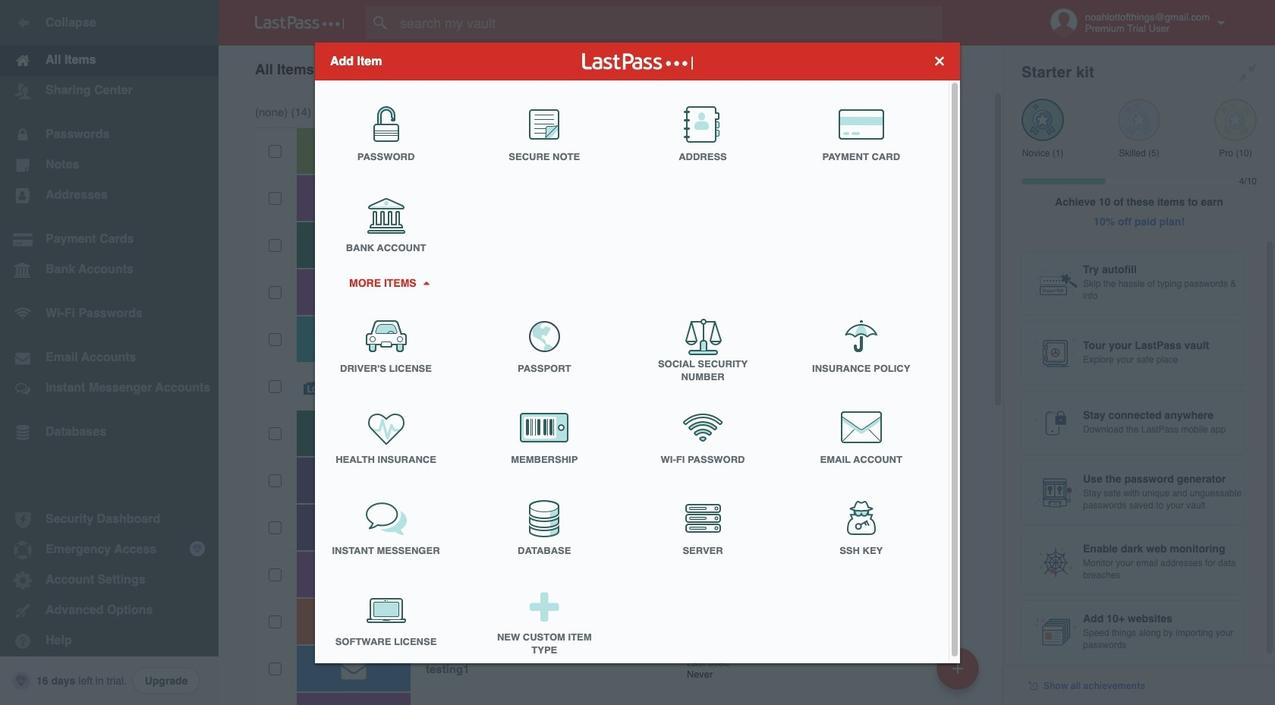 Task type: describe. For each thing, give the bounding box(es) containing it.
caret right image
[[421, 281, 432, 285]]

new item image
[[953, 663, 964, 674]]

vault options navigation
[[219, 46, 1004, 91]]

lastpass image
[[255, 16, 345, 30]]

main navigation navigation
[[0, 0, 219, 706]]



Task type: locate. For each thing, give the bounding box(es) containing it.
new item navigation
[[932, 643, 989, 706]]

dialog
[[315, 42, 961, 668]]

Search search field
[[366, 6, 973, 39]]

search my vault text field
[[366, 6, 973, 39]]



Task type: vqa. For each thing, say whether or not it's contained in the screenshot.
search my vault 'text box'
yes



